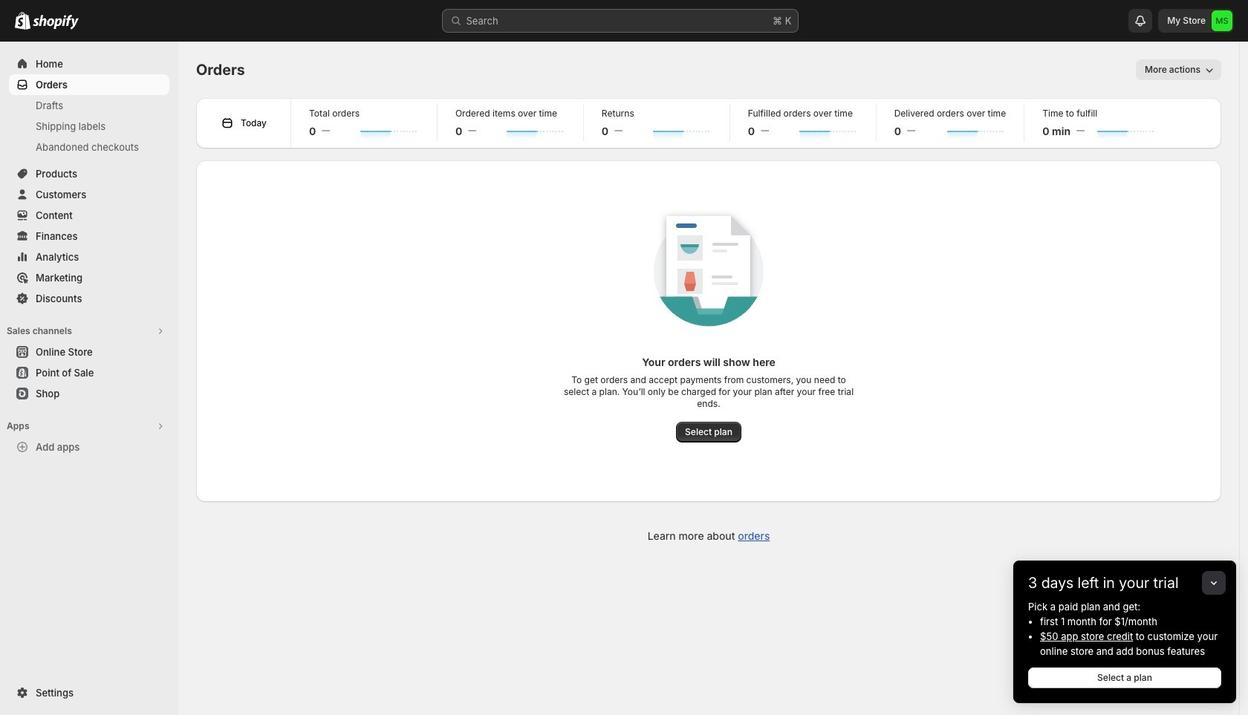 Task type: describe. For each thing, give the bounding box(es) containing it.
my store image
[[1212, 10, 1233, 31]]

1 horizontal spatial shopify image
[[33, 15, 79, 30]]



Task type: locate. For each thing, give the bounding box(es) containing it.
0 horizontal spatial shopify image
[[15, 12, 30, 30]]

shopify image
[[15, 12, 30, 30], [33, 15, 79, 30]]



Task type: vqa. For each thing, say whether or not it's contained in the screenshot.
SHIPPING AND DELIVERY
no



